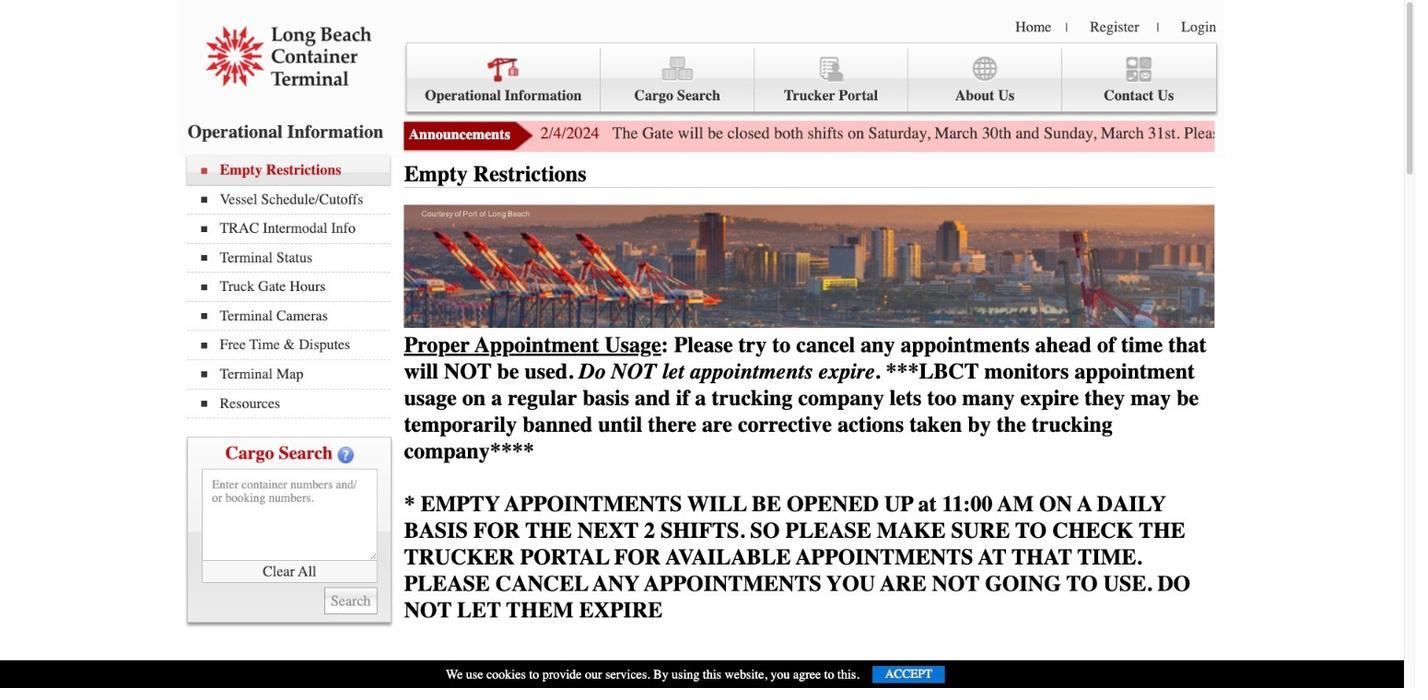Task type: locate. For each thing, give the bounding box(es) containing it.
0 vertical spatial menu bar
[[406, 43, 1217, 112]]

1 vertical spatial menu bar
[[187, 156, 399, 419]]

Enter container numbers and/ or booking numbers.  text field
[[202, 468, 377, 561]]

1 horizontal spatial menu bar
[[406, 43, 1217, 112]]

0 horizontal spatial menu bar
[[187, 156, 399, 419]]

menu bar
[[406, 43, 1217, 112], [187, 156, 399, 419]]

None submit
[[324, 587, 377, 615]]



Task type: vqa. For each thing, say whether or not it's contained in the screenshot.
right menu bar
yes



